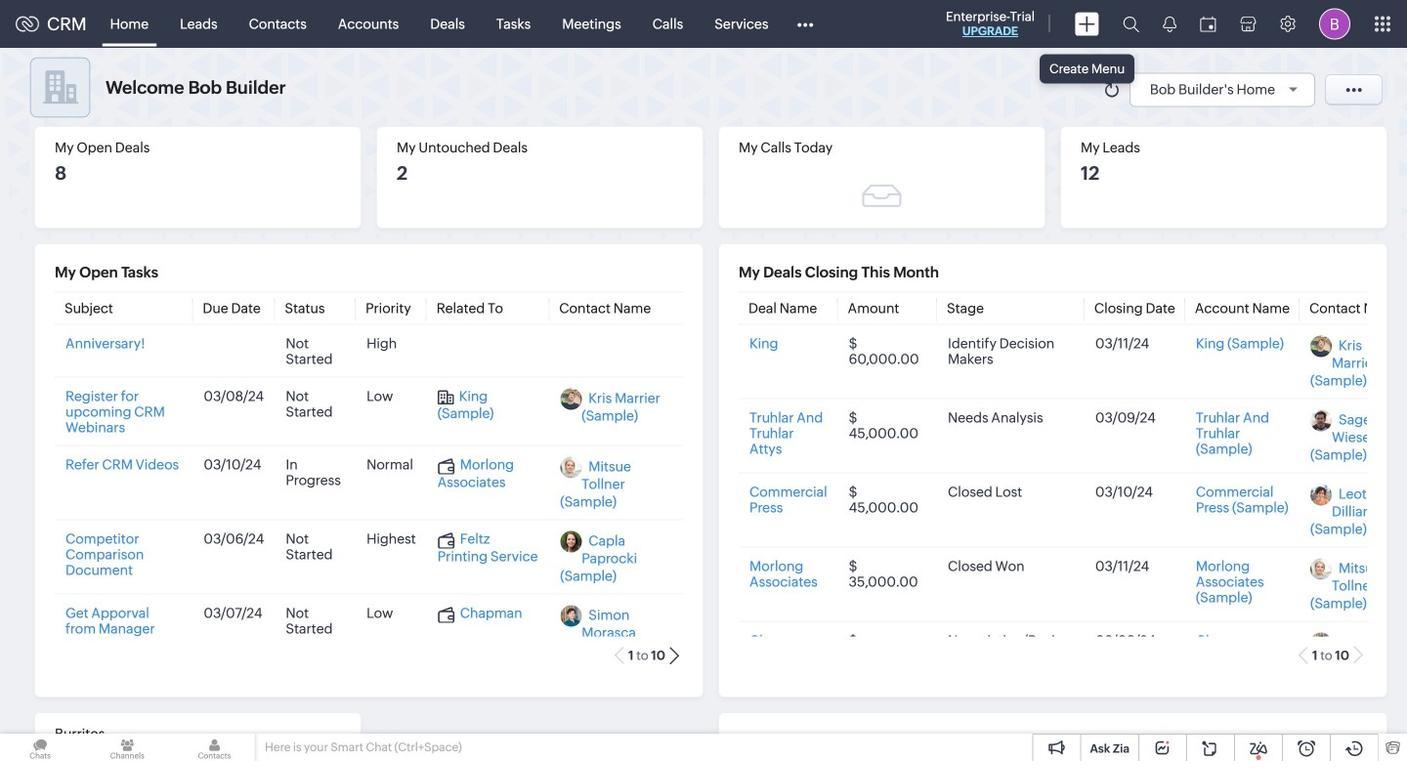 Task type: vqa. For each thing, say whether or not it's contained in the screenshot.
"Chats" image
yes



Task type: describe. For each thing, give the bounding box(es) containing it.
search element
[[1111, 0, 1151, 48]]

create menu element
[[1063, 0, 1111, 47]]

chats image
[[0, 734, 80, 761]]

create menu image
[[1075, 12, 1099, 36]]

signals element
[[1151, 0, 1188, 48]]

search image
[[1123, 16, 1139, 32]]

channels image
[[87, 734, 167, 761]]

logo image
[[16, 16, 39, 32]]

contacts image
[[174, 734, 255, 761]]



Task type: locate. For each thing, give the bounding box(es) containing it.
Other Modules field
[[784, 8, 826, 40]]

profile image
[[1319, 8, 1350, 40]]

calendar image
[[1200, 16, 1217, 32]]

profile element
[[1307, 0, 1362, 47]]

signals image
[[1163, 16, 1177, 32]]



